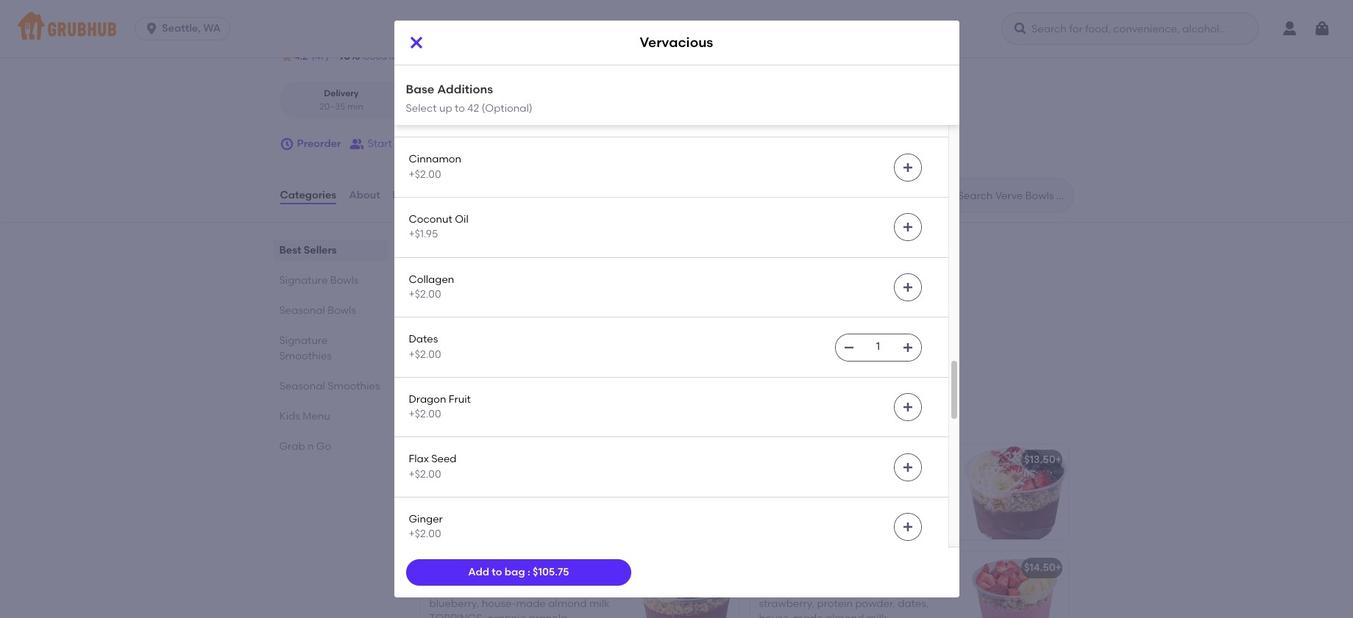 Task type: locate. For each thing, give the bounding box(es) containing it.
sellers inside the 'best sellers most ordered on grubhub'
[[455, 241, 507, 259]]

berry yum image
[[628, 553, 739, 619]]

1 vertical spatial signature
[[279, 335, 328, 347]]

signature
[[279, 275, 328, 287], [279, 335, 328, 347], [418, 410, 493, 429]]

4 +$2.00 from the top
[[409, 288, 441, 301]]

almonds up fruit
[[428, 379, 471, 391]]

svg image
[[1314, 20, 1331, 38], [407, 34, 425, 52], [279, 137, 294, 152], [902, 162, 914, 173], [902, 222, 914, 234], [843, 342, 855, 354], [902, 342, 914, 354], [902, 402, 914, 414], [902, 462, 914, 474]]

1 vertical spatial crushed
[[532, 523, 573, 535]]

butter, right dates +$2.00 at the bottom
[[467, 334, 499, 347]]

1 horizontal spatial to
[[492, 567, 502, 579]]

0 vertical spatial seasonal
[[279, 305, 325, 317]]

3 +$2.00 from the top
[[409, 168, 441, 181]]

smoothies
[[279, 350, 332, 363], [328, 381, 380, 393]]

dates,
[[898, 598, 929, 611]]

vervacious
[[640, 34, 713, 51], [428, 298, 484, 311], [429, 457, 485, 470]]

best up most
[[418, 241, 452, 259]]

+$2.00 inside the ginger +$2.00
[[409, 529, 441, 541]]

vervacious image
[[630, 286, 740, 381], [628, 445, 739, 540]]

chocolate chips +$2.00
[[409, 93, 493, 121]]

96
[[338, 50, 350, 63]]

categories
[[280, 189, 336, 202]]

0 vertical spatial açai,
[[459, 319, 484, 332]]

food
[[389, 52, 409, 62]]

strawberry,
[[473, 364, 528, 376], [759, 505, 815, 518], [474, 523, 530, 535], [533, 583, 588, 596], [759, 598, 815, 611]]

coconut oil +$1.95
[[409, 213, 469, 241]]

base: açai, banana, strawberry, blueberry, house-made almond milk toppings: organic granol
[[429, 583, 610, 619]]

organic inside base: açai, banana, strawberry, blueberry, house-made almond milk toppings: organic granol
[[487, 613, 526, 619]]

base: up dates
[[428, 319, 457, 332]]

on
[[486, 261, 499, 274]]

1 vertical spatial butter,
[[468, 493, 501, 506]]

search icon image
[[934, 187, 952, 205]]

2 vertical spatial milk
[[589, 598, 610, 611]]

of
[[468, 28, 478, 41]]

svg image inside "preorder" button
[[279, 137, 294, 152]]

0 vertical spatial to
[[455, 102, 465, 114]]

dragon
[[409, 394, 446, 406]]

base: left dragonfruit,
[[759, 583, 788, 596]]

20–35
[[319, 101, 345, 112]]

signature down the seasonal bowls
[[279, 335, 328, 347]]

422-
[[654, 28, 675, 41]]

add to bag : $105.75
[[468, 567, 569, 579]]

svg image inside seattle, wa "button"
[[144, 21, 159, 36]]

sellers down categories button
[[304, 244, 337, 257]]

base: açai sorbet  toppings: organic granola, banana, strawberry, blueberry, honey, sweetened coconut
[[759, 475, 905, 532]]

organic
[[509, 349, 547, 362], [759, 490, 798, 503], [510, 508, 549, 520], [487, 613, 526, 619]]

0 vertical spatial bowls
[[330, 275, 359, 287]]

toppings:
[[451, 349, 506, 362], [849, 475, 905, 488], [452, 508, 508, 520], [429, 613, 485, 619]]

pike
[[481, 28, 501, 41]]

toppings: inside base: açai sorbet  toppings: organic granola, banana, strawberry, blueberry, honey, sweetened coconut
[[849, 475, 905, 488]]

base: down berry
[[429, 583, 458, 596]]

1 horizontal spatial sellers
[[455, 241, 507, 259]]

smoothies up menu
[[328, 381, 380, 393]]

n
[[308, 441, 314, 453]]

sellers up on
[[455, 241, 507, 259]]

0 vertical spatial vervacious
[[640, 34, 713, 51]]

granola,
[[550, 349, 591, 362], [800, 490, 842, 503], [551, 508, 593, 520]]

0 vertical spatial granola,
[[550, 349, 591, 362]]

blueberry,
[[531, 319, 581, 332], [533, 478, 583, 491], [817, 505, 867, 518], [429, 598, 479, 611]]

banana, inside base: açai, banana, strawberry, blueberry, house-made almond milk toppings: organic granol
[[488, 583, 530, 596]]

bowls
[[330, 275, 359, 287], [328, 305, 356, 317], [497, 410, 543, 429]]

svg image inside main navigation 'navigation'
[[1314, 20, 1331, 38]]

1 seasonal from the top
[[279, 305, 325, 317]]

peanut up ginger
[[429, 493, 466, 506]]

+$2.00 inside cinnamon +$2.00
[[409, 168, 441, 181]]

0 vertical spatial signature bowls
[[279, 275, 359, 287]]

seasonal up kids menu
[[279, 381, 325, 393]]

banana, inside base: dragonfruit, banana, strawberry, protein powder, dates, house-made almond mi
[[852, 583, 894, 596]]

toppings: up honey,
[[849, 475, 905, 488]]

main navigation navigation
[[0, 0, 1353, 57]]

seasonal up signature smoothies
[[279, 305, 325, 317]]

to left 42
[[455, 102, 465, 114]]

coconut
[[409, 213, 452, 226]]

+$2.00 down the chia
[[409, 48, 441, 61]]

base: left açai
[[759, 475, 788, 488]]

smoothies up the seasonal smoothies
[[279, 350, 332, 363]]

6 +$2.00 from the top
[[409, 409, 441, 421]]

verve bowl image
[[958, 445, 1068, 540]]

min down delivery
[[347, 101, 363, 112]]

cinnamon
[[409, 153, 462, 166]]

best inside the 'best sellers most ordered on grubhub'
[[418, 241, 452, 259]]

to inside base additions select up to 42 (optional)
[[455, 102, 465, 114]]

coconut
[[816, 520, 858, 532]]

0 vertical spatial milk
[[428, 349, 448, 362]]

2 vertical spatial açai,
[[461, 583, 485, 596]]

milk
[[428, 349, 448, 362], [429, 508, 450, 520], [589, 598, 610, 611]]

0 horizontal spatial to
[[455, 102, 465, 114]]

0 horizontal spatial min
[[347, 101, 363, 112]]

0 vertical spatial vervacious image
[[630, 286, 740, 381]]

peanut down collagen +$2.00
[[428, 334, 464, 347]]

1 + from the top
[[1056, 454, 1062, 467]]

chips
[[464, 93, 493, 106]]

butter,
[[467, 334, 499, 347], [468, 493, 501, 506]]

best down categories button
[[279, 244, 301, 257]]

option group
[[279, 82, 532, 119]]

+$2.00 down the chocolate
[[409, 108, 441, 121]]

ginger +$2.00
[[409, 514, 443, 541]]

1 vertical spatial smoothies
[[328, 381, 380, 393]]

middle
[[432, 28, 466, 41]]

best
[[418, 241, 452, 259], [279, 244, 301, 257], [438, 440, 457, 450]]

preorder button
[[279, 131, 341, 158]]

+$2.00 inside flax seed +$2.00
[[409, 469, 441, 481]]

svg image
[[144, 21, 159, 36], [1013, 21, 1028, 36], [902, 282, 914, 294], [902, 522, 914, 534]]

sellers
[[455, 241, 507, 259], [304, 244, 337, 257]]

good
[[363, 52, 387, 62]]

blueberry, inside base: açai sorbet  toppings: organic granola, banana, strawberry, blueberry, honey, sweetened coconut
[[817, 505, 867, 518]]

0 horizontal spatial signature bowls
[[279, 275, 359, 287]]

açai, down seller
[[461, 478, 485, 491]]

select
[[406, 102, 437, 114]]

:
[[528, 567, 530, 579]]

house- down grubhub at the top of the page
[[502, 334, 536, 347]]

+$2.00
[[409, 48, 441, 61], [409, 108, 441, 121], [409, 168, 441, 181], [409, 288, 441, 301], [409, 348, 441, 361], [409, 409, 441, 421], [409, 469, 441, 481], [409, 529, 441, 541]]

house- down dragonfruit,
[[759, 613, 794, 619]]

sellers for best sellers most ordered on grubhub
[[455, 241, 507, 259]]

1 +$2.00 from the top
[[409, 48, 441, 61]]

butter, down seller
[[468, 493, 501, 506]]

1 vertical spatial peanut
[[429, 493, 466, 506]]

1 horizontal spatial min
[[493, 101, 509, 112]]

signature down fruit
[[418, 410, 493, 429]]

715 east pine street suite k middle of pike motorworks courtyard
[[298, 28, 615, 41]]

2 seasonal from the top
[[279, 381, 325, 393]]

+$2.00 down cinnamon
[[409, 168, 441, 181]]

2 + from the top
[[1056, 563, 1062, 575]]

strawberry, inside base: açai, banana, strawberry, blueberry, house-made almond milk toppings: organic granol
[[533, 583, 588, 596]]

banana,
[[486, 319, 529, 332], [428, 364, 470, 376], [488, 478, 530, 491], [844, 490, 887, 503], [429, 523, 472, 535], [488, 583, 530, 596], [852, 583, 894, 596]]

best up seed
[[438, 440, 457, 450]]

cinnamon +$2.00
[[409, 153, 462, 181]]

1 min from the left
[[347, 101, 363, 112]]

best for best seller
[[438, 440, 457, 450]]

seller
[[459, 440, 483, 450]]

7 +$2.00 from the top
[[409, 469, 441, 481]]

base
[[406, 82, 435, 96]]

made inside base: açai, banana, strawberry, blueberry, house-made almond milk toppings: organic granol
[[516, 598, 546, 611]]

powder,
[[855, 598, 896, 611]]

toppings: inside base: açai, banana, strawberry, blueberry, house-made almond milk toppings: organic granol
[[429, 613, 485, 619]]

+$2.00 down 'flax'
[[409, 469, 441, 481]]

0 vertical spatial smoothies
[[279, 350, 332, 363]]

Input item quantity number field
[[862, 334, 895, 361]]

1 vertical spatial signature bowls
[[418, 410, 543, 429]]

0 vertical spatial almonds
[[428, 379, 471, 391]]

berry
[[429, 563, 456, 575]]

star icon image
[[279, 49, 294, 64]]

good food
[[363, 52, 409, 62]]

kids menu
[[279, 411, 330, 423]]

menu
[[303, 411, 330, 423]]

flax
[[409, 454, 429, 466]]

base: açai, banana, blueberry, peanut butter, house-made almond milk  toppings: organic granola, banana, strawberry, crushed almonds up add to bag : $105.75
[[429, 478, 608, 550]]

house- down bag
[[482, 598, 516, 611]]

açai,
[[459, 319, 484, 332], [461, 478, 485, 491], [461, 583, 485, 596]]

2 vertical spatial bowls
[[497, 410, 543, 429]]

ginger
[[409, 514, 443, 526]]

1 vertical spatial açai,
[[461, 478, 485, 491]]

chocolate
[[409, 93, 462, 106]]

grab n go
[[279, 441, 331, 453]]

açai, inside base: açai, banana, strawberry, blueberry, house-made almond milk toppings: organic granol
[[461, 583, 485, 596]]

toppings: down "berry yum"
[[429, 613, 485, 619]]

signature bowls
[[279, 275, 359, 287], [418, 410, 543, 429]]

(206) 422-1319
[[626, 28, 695, 41]]

1 vertical spatial seasonal
[[279, 381, 325, 393]]

+$2.00 down collagen at the top left of page
[[409, 288, 441, 301]]

seattle, wa
[[162, 22, 221, 35]]

+$2.00 down dates
[[409, 348, 441, 361]]

signature down best sellers
[[279, 275, 328, 287]]

base: açai, banana, blueberry, peanut butter, house-made almond milk  toppings: organic granola, banana, strawberry, crushed almonds up fruit
[[428, 319, 607, 391]]

start
[[368, 138, 392, 150]]

fruit
[[449, 394, 471, 406]]

to left bag
[[492, 567, 502, 579]]

+$2.00 down ginger
[[409, 529, 441, 541]]

0 vertical spatial +
[[1056, 454, 1062, 467]]

crushed
[[531, 364, 571, 376], [532, 523, 573, 535]]

$105.75
[[533, 567, 569, 579]]

+$2.00 down dragon
[[409, 409, 441, 421]]

açai, down the 'ordered'
[[459, 319, 484, 332]]

courtyard
[[564, 28, 615, 41]]

1 vertical spatial +
[[1056, 563, 1062, 575]]

min right "10–20"
[[493, 101, 509, 112]]

option group containing delivery 20–35 min
[[279, 82, 532, 119]]

signature bowls up seller
[[418, 410, 543, 429]]

protein
[[817, 598, 853, 611]]

almond
[[568, 334, 607, 347], [570, 493, 608, 506], [548, 598, 587, 611], [826, 613, 864, 619]]

pickup
[[455, 89, 484, 99]]

+$2.00 inside collagen +$2.00
[[409, 288, 441, 301]]

house- inside base: dragonfruit, banana, strawberry, protein powder, dates, house-made almond mi
[[759, 613, 794, 619]]

8 +$2.00 from the top
[[409, 529, 441, 541]]

min inside pickup 0.5 mi • 10–20 min
[[493, 101, 509, 112]]

2 min from the left
[[493, 101, 509, 112]]

2 vertical spatial signature
[[418, 410, 493, 429]]

açai, for "vervacious" image to the top
[[459, 319, 484, 332]]

0 horizontal spatial sellers
[[304, 244, 337, 257]]

açai, down 'add'
[[461, 583, 485, 596]]

1 vertical spatial granola,
[[800, 490, 842, 503]]

almonds up "berry yum"
[[429, 538, 473, 550]]

signature bowls up the seasonal bowls
[[279, 275, 359, 287]]

4.2
[[294, 50, 308, 63]]

pickup 0.5 mi • 10–20 min
[[431, 89, 509, 112]]

dates +$2.00
[[409, 334, 441, 361]]

(47)
[[311, 50, 329, 63]]

wa
[[203, 22, 221, 35]]

2 +$2.00 from the top
[[409, 108, 441, 121]]

beast mode image
[[958, 553, 1068, 619]]

collagen +$2.00
[[409, 273, 454, 301]]



Task type: vqa. For each thing, say whether or not it's contained in the screenshot.


Task type: describe. For each thing, give the bounding box(es) containing it.
+$1.95
[[409, 228, 438, 241]]

+$2.00 inside dragon fruit +$2.00
[[409, 409, 441, 421]]

add
[[468, 567, 489, 579]]

reviews
[[393, 189, 434, 202]]

pine
[[339, 28, 361, 41]]

ordered
[[444, 261, 484, 274]]

go
[[316, 441, 331, 453]]

0.5
[[431, 101, 444, 112]]

best sellers
[[279, 244, 337, 257]]

seasonal for seasonal smoothies
[[279, 381, 325, 393]]

seasonal for seasonal bowls
[[279, 305, 325, 317]]

seed
[[431, 454, 457, 466]]

smoothies for signature
[[279, 350, 332, 363]]

best seller
[[438, 440, 483, 450]]

best for best sellers
[[279, 244, 301, 257]]

(optional)
[[482, 102, 533, 114]]

$14.50
[[1024, 563, 1056, 575]]

dragon fruit +$2.00
[[409, 394, 471, 421]]

42
[[468, 102, 479, 114]]

+ for $13.50 +
[[1056, 454, 1062, 467]]

seasonal bowls
[[279, 305, 356, 317]]

smoothies for seasonal
[[328, 381, 380, 393]]

1 vertical spatial vervacious image
[[628, 445, 739, 540]]

motorworks
[[504, 28, 562, 41]]

preorder
[[297, 138, 341, 150]]

mi
[[447, 101, 457, 112]]

$14.50 +
[[1024, 563, 1062, 575]]

order
[[427, 138, 454, 150]]

kids
[[279, 411, 300, 423]]

strawberry, inside base: dragonfruit, banana, strawberry, protein powder, dates, house-made almond mi
[[759, 598, 815, 611]]

715 east pine street suite k middle of pike motorworks courtyard button
[[297, 27, 616, 43]]

2 vertical spatial vervacious
[[429, 457, 485, 470]]

chia seeds +$2.00
[[409, 33, 465, 61]]

bag
[[505, 567, 525, 579]]

most
[[418, 261, 442, 274]]

+$2.00 inside chia seeds +$2.00
[[409, 48, 441, 61]]

delivery 20–35 min
[[319, 89, 363, 112]]

seattle,
[[162, 22, 201, 35]]

flax seed +$2.00
[[409, 454, 457, 481]]

signature smoothies
[[279, 335, 332, 363]]

1 vertical spatial bowls
[[328, 305, 356, 317]]

base: inside base: açai, banana, strawberry, blueberry, house-made almond milk toppings: organic granol
[[429, 583, 458, 596]]

blueberry, inside base: açai, banana, strawberry, blueberry, house-made almond milk toppings: organic granol
[[429, 598, 479, 611]]

banana, inside base: açai sorbet  toppings: organic granola, banana, strawberry, blueberry, honey, sweetened coconut
[[844, 490, 887, 503]]

(206)
[[626, 28, 651, 41]]

1 vertical spatial milk
[[429, 508, 450, 520]]

toppings: right ginger
[[452, 508, 508, 520]]

best for best sellers most ordered on grubhub
[[418, 241, 452, 259]]

5 +$2.00 from the top
[[409, 348, 441, 361]]

715
[[298, 28, 313, 41]]

base additions select up to 42 (optional)
[[406, 82, 533, 114]]

almond inside base: açai, banana, strawberry, blueberry, house-made almond milk toppings: organic granol
[[548, 598, 587, 611]]

signature inside signature smoothies
[[279, 335, 328, 347]]

1 horizontal spatial signature bowls
[[418, 410, 543, 429]]

+$2.00 inside chocolate chips +$2.00
[[409, 108, 441, 121]]

+ for $14.50 +
[[1056, 563, 1062, 575]]

dragonfruit,
[[790, 583, 849, 596]]

açai, for the berry yum "image"
[[461, 583, 485, 596]]

1 vertical spatial almonds
[[429, 538, 473, 550]]

chia
[[409, 33, 433, 46]]

0 vertical spatial base: açai, banana, blueberry, peanut butter, house-made almond milk  toppings: organic granola, banana, strawberry, crushed almonds
[[428, 319, 607, 391]]

grab
[[279, 441, 305, 453]]

sweetened
[[759, 520, 814, 532]]

0 vertical spatial butter,
[[467, 334, 499, 347]]

east
[[315, 28, 337, 41]]

suite
[[396, 28, 421, 41]]

base: dragonfruit, banana, strawberry, protein powder, dates, house-made almond mi
[[759, 583, 929, 619]]

(206) 422-1319 button
[[626, 28, 695, 43]]

reviews button
[[392, 169, 434, 222]]

0 vertical spatial peanut
[[428, 334, 464, 347]]

almond inside base: dragonfruit, banana, strawberry, protein powder, dates, house-made almond mi
[[826, 613, 864, 619]]

base: down seed
[[429, 478, 458, 491]]

1 vertical spatial vervacious
[[428, 298, 484, 311]]

strawberry, inside base: açai sorbet  toppings: organic granola, banana, strawberry, blueberry, honey, sweetened coconut
[[759, 505, 815, 518]]

people icon image
[[350, 137, 365, 152]]

granola, inside base: açai sorbet  toppings: organic granola, banana, strawberry, blueberry, honey, sweetened coconut
[[800, 490, 842, 503]]

house- inside base: açai, banana, strawberry, blueberry, house-made almond milk toppings: organic granol
[[482, 598, 516, 611]]

yum
[[458, 563, 480, 575]]

house- up add to bag : $105.75
[[503, 493, 538, 506]]

sellers for best sellers
[[304, 244, 337, 257]]

1 vertical spatial to
[[492, 567, 502, 579]]

•
[[460, 101, 464, 112]]

milk inside base: açai, banana, strawberry, blueberry, house-made almond milk toppings: organic granol
[[589, 598, 610, 611]]

min inside delivery 20–35 min
[[347, 101, 363, 112]]

$13.50 +
[[1025, 454, 1062, 467]]

honey,
[[870, 505, 902, 518]]

best sellers most ordered on grubhub
[[418, 241, 546, 274]]

$13.50
[[1025, 454, 1056, 467]]

start group order
[[368, 138, 454, 150]]

start group order button
[[350, 131, 454, 158]]

1319
[[675, 28, 695, 41]]

0 vertical spatial crushed
[[531, 364, 571, 376]]

10–20
[[466, 101, 490, 112]]

group
[[395, 138, 424, 150]]

categories button
[[279, 169, 337, 222]]

street
[[363, 28, 393, 41]]

up
[[439, 102, 452, 114]]

base: inside base: dragonfruit, banana, strawberry, protein powder, dates, house-made almond mi
[[759, 583, 788, 596]]

0 vertical spatial signature
[[279, 275, 328, 287]]

Search Verve Bowls - Capitol Hill search field
[[956, 189, 1069, 203]]

about button
[[348, 169, 381, 222]]

about
[[349, 189, 380, 202]]

sorbet
[[815, 475, 847, 488]]

1 vertical spatial base: açai, banana, blueberry, peanut butter, house-made almond milk  toppings: organic granola, banana, strawberry, crushed almonds
[[429, 478, 608, 550]]

delivery
[[324, 89, 359, 99]]

toppings: up fruit
[[451, 349, 506, 362]]

additions
[[437, 82, 493, 96]]

2 vertical spatial granola,
[[551, 508, 593, 520]]

berry yum
[[429, 563, 480, 575]]

dates
[[409, 334, 438, 346]]

base: inside base: açai sorbet  toppings: organic granola, banana, strawberry, blueberry, honey, sweetened coconut
[[759, 475, 788, 488]]

organic inside base: açai sorbet  toppings: organic granola, banana, strawberry, blueberry, honey, sweetened coconut
[[759, 490, 798, 503]]

made inside base: dragonfruit, banana, strawberry, protein powder, dates, house-made almond mi
[[794, 613, 823, 619]]

seattle, wa button
[[135, 17, 236, 40]]



